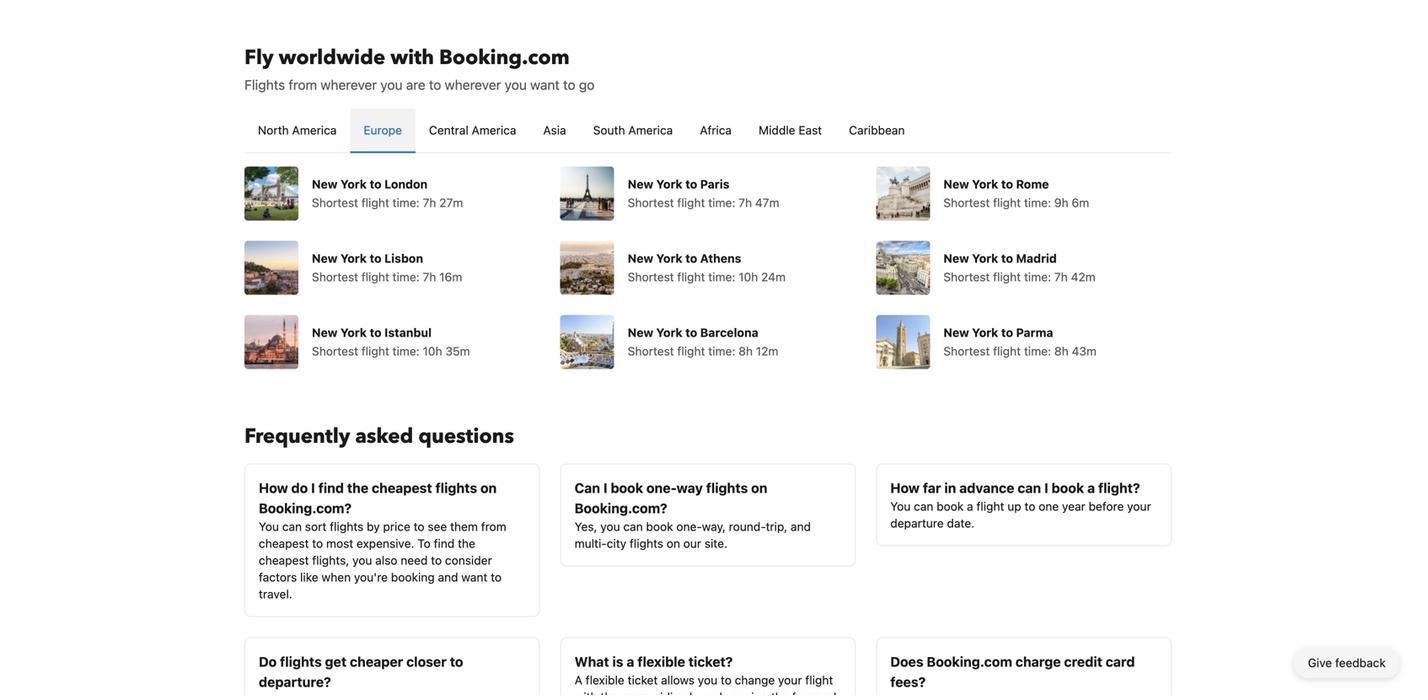 Task type: locate. For each thing, give the bounding box(es) containing it.
to up the only
[[721, 673, 732, 687]]

to left athens
[[686, 251, 698, 265]]

shortest inside new york to athens shortest flight time: 10h 24m
[[628, 270, 674, 284]]

to up to
[[414, 520, 425, 533]]

0 vertical spatial by
[[367, 520, 380, 533]]

new inside the new york to madrid shortest flight time: 7h 42m
[[944, 251, 970, 265]]

booking.com? up city
[[575, 500, 668, 516]]

2 8h from the left
[[1055, 344, 1069, 358]]

1 vertical spatial by
[[690, 690, 703, 695]]

to left madrid
[[1002, 251, 1014, 265]]

barcelona
[[701, 326, 759, 339]]

central america
[[429, 123, 517, 137]]

9h
[[1055, 196, 1069, 210]]

booking.com?
[[259, 500, 352, 516], [575, 500, 668, 516]]

to
[[418, 536, 431, 550]]

2 wherever from the left
[[445, 77, 501, 93]]

1 horizontal spatial find
[[434, 536, 455, 550]]

flight inside how far in advance can i book a flight? you can book a flight up to one year before your departure date.
[[977, 499, 1005, 513]]

10h for athens
[[739, 270, 759, 284]]

time: down rome in the right of the page
[[1025, 196, 1052, 210]]

york left the barcelona
[[657, 326, 683, 339]]

0 vertical spatial from
[[289, 77, 317, 93]]

on
[[481, 480, 497, 496], [752, 480, 768, 496], [667, 536, 681, 550]]

1 horizontal spatial how
[[891, 480, 920, 496]]

shortest for new york to madrid shortest flight time: 7h 42m
[[944, 270, 991, 284]]

far
[[923, 480, 942, 496]]

0 vertical spatial flexible
[[638, 654, 686, 670]]

like
[[300, 570, 319, 584]]

2 america from the left
[[472, 123, 517, 137]]

shortest for new york to athens shortest flight time: 10h 24m
[[628, 270, 674, 284]]

0 vertical spatial you
[[891, 499, 911, 513]]

8h inside the 'new york to parma shortest flight time: 8h 43m'
[[1055, 344, 1069, 358]]

7h inside new york to lisbon shortest flight time: 7h 16m
[[423, 270, 436, 284]]

time: for athens
[[709, 270, 736, 284]]

year
[[1063, 499, 1086, 513]]

york left paris
[[657, 177, 683, 191]]

7h left '27m'
[[423, 196, 436, 210]]

0 vertical spatial cheapest
[[372, 480, 432, 496]]

in
[[945, 480, 957, 496]]

flight for paris
[[678, 196, 706, 210]]

1 vertical spatial 10h
[[423, 344, 443, 358]]

flight inside the 'new york to parma shortest flight time: 8h 43m'
[[994, 344, 1022, 358]]

flight inside new york to london shortest flight time: 7h 27m
[[362, 196, 390, 210]]

new york to london image
[[245, 167, 299, 221]]

you up departure
[[891, 499, 911, 513]]

new york to parma shortest flight time: 8h 43m
[[944, 326, 1097, 358]]

can for a
[[914, 499, 934, 513]]

york left athens
[[657, 251, 683, 265]]

time: inside new york to athens shortest flight time: 10h 24m
[[709, 270, 736, 284]]

shortest right the new york to lisbon image
[[312, 270, 358, 284]]

1 vertical spatial you
[[259, 520, 279, 533]]

booking.com
[[439, 44, 570, 72], [927, 654, 1013, 670]]

time: for paris
[[709, 196, 736, 210]]

flights right city
[[630, 536, 664, 550]]

booking.com inside "does booking.com charge credit card fees?"
[[927, 654, 1013, 670]]

america inside central america button
[[472, 123, 517, 137]]

tab list
[[245, 108, 1172, 154]]

from inside how do i find the cheapest flights on booking.com? you can sort flights by price to see them from cheapest to most expensive. to find the cheapest flights, you also need to consider factors like when you're booking and want to travel.
[[481, 520, 507, 533]]

new york to parma image
[[877, 315, 931, 369]]

new right new york to athens image
[[628, 251, 654, 265]]

7h inside the new york to madrid shortest flight time: 7h 42m
[[1055, 270, 1068, 284]]

shortest inside new york to istanbul shortest flight time: 10h 35m
[[312, 344, 358, 358]]

time: for london
[[393, 196, 420, 210]]

book left "way,"
[[647, 520, 674, 533]]

7h for 27m
[[423, 196, 436, 210]]

time: down athens
[[709, 270, 736, 284]]

time: inside new york to london shortest flight time: 7h 27m
[[393, 196, 420, 210]]

1 horizontal spatial on
[[667, 536, 681, 550]]

our
[[684, 536, 702, 550]]

10h inside new york to istanbul shortest flight time: 10h 35m
[[423, 344, 443, 358]]

shortest right new york to athens image
[[628, 270, 674, 284]]

1 horizontal spatial wherever
[[445, 77, 501, 93]]

0 horizontal spatial by
[[367, 520, 380, 533]]

flight inside what is a flexible ticket? a flexible ticket allows you to change your flight with the same airline by only paying the fare an
[[806, 673, 834, 687]]

by inside what is a flexible ticket? a flexible ticket allows you to change your flight with the same airline by only paying the fare an
[[690, 690, 703, 695]]

date.
[[948, 516, 975, 530]]

also
[[376, 553, 398, 567]]

can left sort
[[282, 520, 302, 533]]

0 horizontal spatial want
[[462, 570, 488, 584]]

you up "you're"
[[353, 553, 372, 567]]

york for istanbul
[[341, 326, 367, 339]]

0 horizontal spatial 8h
[[739, 344, 753, 358]]

i right can
[[604, 480, 608, 496]]

flight down the barcelona
[[678, 344, 706, 358]]

want inside how do i find the cheapest flights on booking.com? you can sort flights by price to see them from cheapest to most expensive. to find the cheapest flights, you also need to consider factors like when you're booking and want to travel.
[[462, 570, 488, 584]]

can
[[1018, 480, 1042, 496], [914, 499, 934, 513], [282, 520, 302, 533], [624, 520, 643, 533]]

and
[[791, 520, 811, 533], [438, 570, 458, 584]]

can inside can i book one-way flights on booking.com? yes, you can book one-way, round-trip, and multi-city flights on our site.
[[624, 520, 643, 533]]

2 horizontal spatial i
[[1045, 480, 1049, 496]]

1 horizontal spatial 8h
[[1055, 344, 1069, 358]]

1 booking.com? from the left
[[259, 500, 352, 516]]

flight down advance
[[977, 499, 1005, 513]]

0 horizontal spatial your
[[779, 673, 803, 687]]

2 horizontal spatial on
[[752, 480, 768, 496]]

new right "new york to istanbul" image
[[312, 326, 338, 339]]

shortest right new york to madrid image
[[944, 270, 991, 284]]

how inside how far in advance can i book a flight? you can book a flight up to one year before your departure date.
[[891, 480, 920, 496]]

7h left "42m"
[[1055, 270, 1068, 284]]

24m
[[762, 270, 786, 284]]

shortest inside the new york to paris shortest flight time: 7h 47m
[[628, 196, 674, 210]]

new for new york to lisbon shortest flight time: 7h 16m
[[312, 251, 338, 265]]

1 vertical spatial flexible
[[586, 673, 625, 687]]

1 vertical spatial a
[[968, 499, 974, 513]]

1 vertical spatial want
[[462, 570, 488, 584]]

8h for 12m
[[739, 344, 753, 358]]

to right the closer
[[450, 654, 464, 670]]

flight for barcelona
[[678, 344, 706, 358]]

with inside fly worldwide with booking.com flights from wherever you are to wherever you want to go
[[391, 44, 434, 72]]

trip,
[[766, 520, 788, 533]]

from right flights
[[289, 77, 317, 93]]

time: inside the new york to paris shortest flight time: 7h 47m
[[709, 196, 736, 210]]

flight down parma
[[994, 344, 1022, 358]]

new inside new york to athens shortest flight time: 10h 24m
[[628, 251, 654, 265]]

york inside the new york to madrid shortest flight time: 7h 42m
[[973, 251, 999, 265]]

on inside how do i find the cheapest flights on booking.com? you can sort flights by price to see them from cheapest to most expensive. to find the cheapest flights, you also need to consider factors like when you're booking and want to travel.
[[481, 480, 497, 496]]

flight inside new york to istanbul shortest flight time: 10h 35m
[[362, 344, 390, 358]]

1 8h from the left
[[739, 344, 753, 358]]

shortest inside new york to london shortest flight time: 7h 27m
[[312, 196, 358, 210]]

feedback
[[1336, 656, 1387, 670]]

you inside can i book one-way flights on booking.com? yes, you can book one-way, round-trip, and multi-city flights on our site.
[[601, 520, 620, 533]]

you inside how far in advance can i book a flight? you can book a flight up to one year before your departure date.
[[891, 499, 911, 513]]

to left london
[[370, 177, 382, 191]]

york left lisbon
[[341, 251, 367, 265]]

0 vertical spatial with
[[391, 44, 434, 72]]

can inside how do i find the cheapest flights on booking.com? you can sort flights by price to see them from cheapest to most expensive. to find the cheapest flights, you also need to consider factors like when you're booking and want to travel.
[[282, 520, 302, 533]]

flight down paris
[[678, 196, 706, 210]]

1 horizontal spatial from
[[481, 520, 507, 533]]

2 booking.com? from the left
[[575, 500, 668, 516]]

caribbean button
[[836, 108, 919, 152]]

flight for istanbul
[[362, 344, 390, 358]]

ticket
[[628, 673, 658, 687]]

flight up 'fare'
[[806, 673, 834, 687]]

to inside new york to barcelona shortest flight time: 8h 12m
[[686, 326, 698, 339]]

i inside how far in advance can i book a flight? you can book a flight up to one year before your departure date.
[[1045, 480, 1049, 496]]

york inside new york to istanbul shortest flight time: 10h 35m
[[341, 326, 367, 339]]

and down consider
[[438, 570, 458, 584]]

to inside the new york to madrid shortest flight time: 7h 42m
[[1002, 251, 1014, 265]]

istanbul
[[385, 326, 432, 339]]

1 horizontal spatial your
[[1128, 499, 1152, 513]]

42m
[[1072, 270, 1096, 284]]

what
[[575, 654, 610, 670]]

by left the only
[[690, 690, 703, 695]]

new york to athens image
[[561, 241, 615, 295]]

with down a
[[575, 690, 598, 695]]

south america
[[594, 123, 673, 137]]

0 vertical spatial a
[[1088, 480, 1096, 496]]

new right the new york to lisbon image
[[312, 251, 338, 265]]

new inside new york to barcelona shortest flight time: 8h 12m
[[628, 326, 654, 339]]

0 vertical spatial your
[[1128, 499, 1152, 513]]

advance
[[960, 480, 1015, 496]]

find right the do
[[319, 480, 344, 496]]

shortest
[[312, 196, 358, 210], [628, 196, 674, 210], [944, 196, 991, 210], [312, 270, 358, 284], [628, 270, 674, 284], [944, 270, 991, 284], [312, 344, 358, 358], [628, 344, 674, 358], [944, 344, 991, 358]]

shortest inside the new york to madrid shortest flight time: 7h 42m
[[944, 270, 991, 284]]

flexible
[[638, 654, 686, 670], [586, 673, 625, 687]]

0 horizontal spatial how
[[259, 480, 288, 496]]

shortest for new york to london shortest flight time: 7h 27m
[[312, 196, 358, 210]]

south america button
[[580, 108, 687, 152]]

new inside new york to lisbon shortest flight time: 7h 16m
[[312, 251, 338, 265]]

to inside the 'new york to parma shortest flight time: 8h 43m'
[[1002, 326, 1014, 339]]

8h inside new york to barcelona shortest flight time: 8h 12m
[[739, 344, 753, 358]]

new right new york to madrid image
[[944, 251, 970, 265]]

1 america from the left
[[292, 123, 337, 137]]

new inside new york to istanbul shortest flight time: 10h 35m
[[312, 326, 338, 339]]

shortest right new york to barcelona image on the left
[[628, 344, 674, 358]]

0 horizontal spatial you
[[259, 520, 279, 533]]

shortest inside new york to rome shortest flight time: 9h 6m
[[944, 196, 991, 210]]

time: for parma
[[1025, 344, 1052, 358]]

2 how from the left
[[891, 480, 920, 496]]

8h
[[739, 344, 753, 358], [1055, 344, 1069, 358]]

new right new york to london image
[[312, 177, 338, 191]]

1 horizontal spatial booking.com?
[[575, 500, 668, 516]]

how left far
[[891, 480, 920, 496]]

how inside how do i find the cheapest flights on booking.com? you can sort flights by price to see them from cheapest to most expensive. to find the cheapest flights, you also need to consider factors like when you're booking and want to travel.
[[259, 480, 288, 496]]

0 horizontal spatial find
[[319, 480, 344, 496]]

time: inside new york to lisbon shortest flight time: 7h 16m
[[393, 270, 420, 284]]

athens
[[701, 251, 742, 265]]

0 horizontal spatial flexible
[[586, 673, 625, 687]]

york for london
[[341, 177, 367, 191]]

time: for madrid
[[1025, 270, 1052, 284]]

to inside new york to london shortest flight time: 7h 27m
[[370, 177, 382, 191]]

flight down lisbon
[[362, 270, 390, 284]]

1 i from the left
[[311, 480, 315, 496]]

7h inside the new york to paris shortest flight time: 7h 47m
[[739, 196, 752, 210]]

new york to barcelona shortest flight time: 8h 12m
[[628, 326, 779, 358]]

you up city
[[601, 520, 620, 533]]

new york to rome shortest flight time: 9h 6m
[[944, 177, 1090, 210]]

paying
[[732, 690, 768, 695]]

card
[[1106, 654, 1136, 670]]

10h
[[739, 270, 759, 284], [423, 344, 443, 358]]

to right need
[[431, 553, 442, 567]]

from right them
[[481, 520, 507, 533]]

1 horizontal spatial a
[[968, 499, 974, 513]]

0 horizontal spatial and
[[438, 570, 458, 584]]

3 i from the left
[[1045, 480, 1049, 496]]

you're
[[354, 570, 388, 584]]

6m
[[1072, 196, 1090, 210]]

to inside new york to rome shortest flight time: 9h 6m
[[1002, 177, 1014, 191]]

flights,
[[312, 553, 349, 567]]

flight inside new york to barcelona shortest flight time: 8h 12m
[[678, 344, 706, 358]]

york inside new york to rome shortest flight time: 9h 6m
[[973, 177, 999, 191]]

shortest right new york to paris image in the left of the page
[[628, 196, 674, 210]]

0 vertical spatial and
[[791, 520, 811, 533]]

closer
[[407, 654, 447, 670]]

airline
[[654, 690, 687, 695]]

i inside can i book one-way flights on booking.com? yes, you can book one-way, round-trip, and multi-city flights on our site.
[[604, 480, 608, 496]]

you inside what is a flexible ticket? a flexible ticket allows you to change your flight with the same airline by only paying the fare an
[[698, 673, 718, 687]]

time: inside the new york to madrid shortest flight time: 7h 42m
[[1025, 270, 1052, 284]]

0 horizontal spatial a
[[627, 654, 635, 670]]

a right 'is'
[[627, 654, 635, 670]]

time: inside new york to rome shortest flight time: 9h 6m
[[1025, 196, 1052, 210]]

1 vertical spatial and
[[438, 570, 458, 584]]

a up before
[[1088, 480, 1096, 496]]

york left parma
[[973, 326, 999, 339]]

africa
[[700, 123, 732, 137]]

want left "go"
[[531, 77, 560, 93]]

to
[[429, 77, 441, 93], [564, 77, 576, 93], [370, 177, 382, 191], [686, 177, 698, 191], [1002, 177, 1014, 191], [370, 251, 382, 265], [686, 251, 698, 265], [1002, 251, 1014, 265], [370, 326, 382, 339], [686, 326, 698, 339], [1002, 326, 1014, 339], [1025, 499, 1036, 513], [414, 520, 425, 533], [312, 536, 323, 550], [431, 553, 442, 567], [491, 570, 502, 584], [450, 654, 464, 670], [721, 673, 732, 687]]

shortest for new york to istanbul shortest flight time: 10h 35m
[[312, 344, 358, 358]]

to inside the new york to paris shortest flight time: 7h 47m
[[686, 177, 698, 191]]

the up consider
[[458, 536, 476, 550]]

expensive.
[[357, 536, 415, 550]]

time: inside the 'new york to parma shortest flight time: 8h 43m'
[[1025, 344, 1052, 358]]

to left the barcelona
[[686, 326, 698, 339]]

flight for parma
[[994, 344, 1022, 358]]

flights inside do flights get cheaper closer to departure?
[[280, 654, 322, 670]]

time: down istanbul
[[393, 344, 420, 358]]

from
[[289, 77, 317, 93], [481, 520, 507, 533]]

1 vertical spatial booking.com
[[927, 654, 1013, 670]]

10h left 24m
[[739, 270, 759, 284]]

booking.com right does
[[927, 654, 1013, 670]]

flight for rome
[[994, 196, 1022, 210]]

york inside the new york to paris shortest flight time: 7h 47m
[[657, 177, 683, 191]]

central
[[429, 123, 469, 137]]

flight for athens
[[678, 270, 706, 284]]

10h inside new york to athens shortest flight time: 10h 24m
[[739, 270, 759, 284]]

0 vertical spatial find
[[319, 480, 344, 496]]

london
[[385, 177, 428, 191]]

flight for london
[[362, 196, 390, 210]]

flight for madrid
[[994, 270, 1022, 284]]

1 horizontal spatial and
[[791, 520, 811, 533]]

0 horizontal spatial wherever
[[321, 77, 377, 93]]

0 horizontal spatial i
[[311, 480, 315, 496]]

only
[[706, 690, 729, 695]]

1 horizontal spatial flexible
[[638, 654, 686, 670]]

america inside north america button
[[292, 123, 337, 137]]

new inside the new york to paris shortest flight time: 7h 47m
[[628, 177, 654, 191]]

same
[[622, 690, 651, 695]]

go
[[579, 77, 595, 93]]

1 vertical spatial find
[[434, 536, 455, 550]]

time: for istanbul
[[393, 344, 420, 358]]

cheaper
[[350, 654, 403, 670]]

lisbon
[[385, 251, 423, 265]]

you up the only
[[698, 673, 718, 687]]

time: inside new york to barcelona shortest flight time: 8h 12m
[[709, 344, 736, 358]]

10h left 35m
[[423, 344, 443, 358]]

2 i from the left
[[604, 480, 608, 496]]

you for how do i find the cheapest flights on booking.com?
[[259, 520, 279, 533]]

1 vertical spatial your
[[779, 673, 803, 687]]

multi-
[[575, 536, 607, 550]]

can i book one-way flights on booking.com? yes, you can book one-way, round-trip, and multi-city flights on our site.
[[575, 480, 811, 550]]

to left paris
[[686, 177, 698, 191]]

to left lisbon
[[370, 251, 382, 265]]

booking.com up central america
[[439, 44, 570, 72]]

7h inside new york to london shortest flight time: 7h 27m
[[423, 196, 436, 210]]

0 horizontal spatial booking.com
[[439, 44, 570, 72]]

a
[[575, 673, 583, 687]]

2 vertical spatial a
[[627, 654, 635, 670]]

shortest inside the 'new york to parma shortest flight time: 8h 43m'
[[944, 344, 991, 358]]

york inside new york to athens shortest flight time: 10h 24m
[[657, 251, 683, 265]]

asia button
[[530, 108, 580, 152]]

time: down the barcelona
[[709, 344, 736, 358]]

flight down istanbul
[[362, 344, 390, 358]]

you
[[891, 499, 911, 513], [259, 520, 279, 533]]

1 horizontal spatial i
[[604, 480, 608, 496]]

1 horizontal spatial you
[[891, 499, 911, 513]]

up
[[1008, 499, 1022, 513]]

time: inside new york to istanbul shortest flight time: 10h 35m
[[393, 344, 420, 358]]

new
[[312, 177, 338, 191], [628, 177, 654, 191], [944, 177, 970, 191], [312, 251, 338, 265], [628, 251, 654, 265], [944, 251, 970, 265], [312, 326, 338, 339], [628, 326, 654, 339], [944, 326, 970, 339]]

with inside what is a flexible ticket? a flexible ticket allows you to change your flight with the same airline by only paying the fare an
[[575, 690, 598, 695]]

wherever
[[321, 77, 377, 93], [445, 77, 501, 93]]

flight down athens
[[678, 270, 706, 284]]

paris
[[701, 177, 730, 191]]

america for south america
[[629, 123, 673, 137]]

7h left 16m
[[423, 270, 436, 284]]

flight inside the new york to paris shortest flight time: 7h 47m
[[678, 196, 706, 210]]

0 horizontal spatial 10h
[[423, 344, 443, 358]]

questions
[[419, 423, 514, 450]]

america
[[292, 123, 337, 137], [472, 123, 517, 137], [629, 123, 673, 137]]

york inside new york to london shortest flight time: 7h 27m
[[341, 177, 367, 191]]

shortest right new york to parma image
[[944, 344, 991, 358]]

shortest inside new york to barcelona shortest flight time: 8h 12m
[[628, 344, 674, 358]]

8h for 43m
[[1055, 344, 1069, 358]]

to left istanbul
[[370, 326, 382, 339]]

booking.com? inside how do i find the cheapest flights on booking.com? you can sort flights by price to see them from cheapest to most expensive. to find the cheapest flights, you also need to consider factors like when you're booking and want to travel.
[[259, 500, 352, 516]]

new inside new york to rome shortest flight time: 9h 6m
[[944, 177, 970, 191]]

york left madrid
[[973, 251, 999, 265]]

flight down madrid
[[994, 270, 1022, 284]]

new inside new york to london shortest flight time: 7h 27m
[[312, 177, 338, 191]]

0 horizontal spatial on
[[481, 480, 497, 496]]

north
[[258, 123, 289, 137]]

0 horizontal spatial america
[[292, 123, 337, 137]]

0 horizontal spatial from
[[289, 77, 317, 93]]

0 horizontal spatial with
[[391, 44, 434, 72]]

america right central
[[472, 123, 517, 137]]

0 vertical spatial one-
[[647, 480, 677, 496]]

1 vertical spatial with
[[575, 690, 598, 695]]

and right the trip,
[[791, 520, 811, 533]]

new inside the 'new york to parma shortest flight time: 8h 43m'
[[944, 326, 970, 339]]

to inside new york to lisbon shortest flight time: 7h 16m
[[370, 251, 382, 265]]

what is a flexible ticket? a flexible ticket allows you to change your flight with the same airline by only paying the fare an
[[575, 654, 837, 695]]

2 horizontal spatial america
[[629, 123, 673, 137]]

york inside the 'new york to parma shortest flight time: 8h 43m'
[[973, 326, 999, 339]]

york left london
[[341, 177, 367, 191]]

1 horizontal spatial 10h
[[739, 270, 759, 284]]

new for new york to istanbul shortest flight time: 10h 35m
[[312, 326, 338, 339]]

america right south
[[629, 123, 673, 137]]

3 america from the left
[[629, 123, 673, 137]]

time: down london
[[393, 196, 420, 210]]

flexible down 'is'
[[586, 673, 625, 687]]

to inside new york to athens shortest flight time: 10h 24m
[[686, 251, 698, 265]]

york inside new york to lisbon shortest flight time: 7h 16m
[[341, 251, 367, 265]]

0 vertical spatial want
[[531, 77, 560, 93]]

york for parma
[[973, 326, 999, 339]]

1 how from the left
[[259, 480, 288, 496]]

on up round-
[[752, 480, 768, 496]]

time: down parma
[[1025, 344, 1052, 358]]

0 horizontal spatial booking.com?
[[259, 500, 352, 516]]

to right are
[[429, 77, 441, 93]]

1 horizontal spatial want
[[531, 77, 560, 93]]

and inside how do i find the cheapest flights on booking.com? you can sort flights by price to see them from cheapest to most expensive. to find the cheapest flights, you also need to consider factors like when you're booking and want to travel.
[[438, 570, 458, 584]]

new york to paris image
[[561, 167, 615, 221]]

8h left 12m
[[739, 344, 753, 358]]

1 horizontal spatial with
[[575, 690, 598, 695]]

your down flight?
[[1128, 499, 1152, 513]]

york inside new york to barcelona shortest flight time: 8h 12m
[[657, 326, 683, 339]]

1 horizontal spatial booking.com
[[927, 654, 1013, 670]]

1 horizontal spatial by
[[690, 690, 703, 695]]

flight inside new york to athens shortest flight time: 10h 24m
[[678, 270, 706, 284]]

1 horizontal spatial america
[[472, 123, 517, 137]]

0 vertical spatial 10h
[[739, 270, 759, 284]]

i right the do
[[311, 480, 315, 496]]

flight down rome in the right of the page
[[994, 196, 1022, 210]]

america for north america
[[292, 123, 337, 137]]

america inside south america button
[[629, 123, 673, 137]]

to right 'up'
[[1025, 499, 1036, 513]]

1 vertical spatial from
[[481, 520, 507, 533]]

by
[[367, 520, 380, 533], [690, 690, 703, 695]]

with up are
[[391, 44, 434, 72]]

time: down madrid
[[1025, 270, 1052, 284]]

new for new york to parma shortest flight time: 8h 43m
[[944, 326, 970, 339]]

can up departure
[[914, 499, 934, 513]]

york left rome in the right of the page
[[973, 177, 999, 191]]

7h for 16m
[[423, 270, 436, 284]]

flight inside the new york to madrid shortest flight time: 7h 42m
[[994, 270, 1022, 284]]

by up expensive.
[[367, 520, 380, 533]]

flight inside new york to rome shortest flight time: 9h 6m
[[994, 196, 1022, 210]]

do
[[259, 654, 277, 670]]

shortest inside new york to lisbon shortest flight time: 7h 16m
[[312, 270, 358, 284]]

book
[[611, 480, 644, 496], [1052, 480, 1085, 496], [937, 499, 964, 513], [647, 520, 674, 533]]

flexible up the allows at the bottom left of page
[[638, 654, 686, 670]]

0 vertical spatial booking.com
[[439, 44, 570, 72]]

shortest for new york to rome shortest flight time: 9h 6m
[[944, 196, 991, 210]]

2 horizontal spatial a
[[1088, 480, 1096, 496]]

wherever up central america
[[445, 77, 501, 93]]

7h for 42m
[[1055, 270, 1068, 284]]

flight inside new york to lisbon shortest flight time: 7h 16m
[[362, 270, 390, 284]]

can for booking.com?
[[624, 520, 643, 533]]



Task type: describe. For each thing, give the bounding box(es) containing it.
europe
[[364, 123, 402, 137]]

asia
[[544, 123, 567, 137]]

round-
[[729, 520, 766, 533]]

43m
[[1072, 344, 1097, 358]]

caribbean
[[850, 123, 905, 137]]

sort
[[305, 520, 327, 533]]

need
[[401, 553, 428, 567]]

new york to london shortest flight time: 7h 27m
[[312, 177, 463, 210]]

new york to barcelona image
[[561, 315, 615, 369]]

africa button
[[687, 108, 746, 152]]

middle east button
[[746, 108, 836, 152]]

10h for istanbul
[[423, 344, 443, 358]]

2 vertical spatial cheapest
[[259, 553, 309, 567]]

new for new york to rome shortest flight time: 9h 6m
[[944, 177, 970, 191]]

flight?
[[1099, 480, 1141, 496]]

1 vertical spatial one-
[[677, 520, 702, 533]]

fly
[[245, 44, 274, 72]]

the down 'frequently asked questions'
[[347, 480, 369, 496]]

to down consider
[[491, 570, 502, 584]]

flight for lisbon
[[362, 270, 390, 284]]

travel.
[[259, 587, 293, 601]]

book right can
[[611, 480, 644, 496]]

yes,
[[575, 520, 598, 533]]

york for barcelona
[[657, 326, 683, 339]]

to down sort
[[312, 536, 323, 550]]

flights right way
[[707, 480, 748, 496]]

ticket?
[[689, 654, 733, 670]]

new york to lisbon image
[[245, 241, 299, 295]]

to inside how far in advance can i book a flight? you can book a flight up to one year before your departure date.
[[1025, 499, 1036, 513]]

way,
[[702, 520, 726, 533]]

give feedback
[[1309, 656, 1387, 670]]

you inside how do i find the cheapest flights on booking.com? you can sort flights by price to see them from cheapest to most expensive. to find the cheapest flights, you also need to consider factors like when you're booking and want to travel.
[[353, 553, 372, 567]]

most
[[326, 536, 354, 550]]

are
[[406, 77, 426, 93]]

the left same
[[601, 690, 619, 695]]

new york to athens shortest flight time: 10h 24m
[[628, 251, 786, 284]]

how for how do i find the cheapest flights on booking.com?
[[259, 480, 288, 496]]

east
[[799, 123, 823, 137]]

europe button
[[350, 108, 416, 152]]

how for how far in advance can i book a flight?
[[891, 480, 920, 496]]

the left 'fare'
[[772, 690, 789, 695]]

you up central america
[[505, 77, 527, 93]]

book down in
[[937, 499, 964, 513]]

new york to lisbon shortest flight time: 7h 16m
[[312, 251, 463, 284]]

27m
[[440, 196, 463, 210]]

york for athens
[[657, 251, 683, 265]]

way
[[677, 480, 703, 496]]

north america button
[[245, 108, 350, 152]]

does
[[891, 654, 924, 670]]

new for new york to barcelona shortest flight time: 8h 12m
[[628, 326, 654, 339]]

departure?
[[259, 674, 331, 690]]

them
[[450, 520, 478, 533]]

1 vertical spatial cheapest
[[259, 536, 309, 550]]

fare
[[792, 690, 814, 695]]

central america button
[[416, 108, 530, 152]]

book up year on the bottom
[[1052, 480, 1085, 496]]

one
[[1039, 499, 1060, 513]]

booking.com inside fly worldwide with booking.com flights from wherever you are to wherever you want to go
[[439, 44, 570, 72]]

1 wherever from the left
[[321, 77, 377, 93]]

fees?
[[891, 674, 926, 690]]

new for new york to paris shortest flight time: 7h 47m
[[628, 177, 654, 191]]

booking
[[391, 570, 435, 584]]

change
[[735, 673, 775, 687]]

new york to paris shortest flight time: 7h 47m
[[628, 177, 780, 210]]

flights up them
[[436, 480, 478, 496]]

price
[[383, 520, 411, 533]]

want inside fly worldwide with booking.com flights from wherever you are to wherever you want to go
[[531, 77, 560, 93]]

city
[[607, 536, 627, 550]]

rome
[[1017, 177, 1050, 191]]

does booking.com charge credit card fees?
[[891, 654, 1136, 690]]

york for rome
[[973, 177, 999, 191]]

allows
[[661, 673, 695, 687]]

shortest for new york to barcelona shortest flight time: 8h 12m
[[628, 344, 674, 358]]

worldwide
[[279, 44, 386, 72]]

shortest for new york to lisbon shortest flight time: 7h 16m
[[312, 270, 358, 284]]

give
[[1309, 656, 1333, 670]]

to inside what is a flexible ticket? a flexible ticket allows you to change your flight with the same airline by only paying the fare an
[[721, 673, 732, 687]]

flights
[[245, 77, 285, 93]]

by inside how do i find the cheapest flights on booking.com? you can sort flights by price to see them from cheapest to most expensive. to find the cheapest flights, you also need to consider factors like when you're booking and want to travel.
[[367, 520, 380, 533]]

i inside how do i find the cheapest flights on booking.com? you can sort flights by price to see them from cheapest to most expensive. to find the cheapest flights, you also need to consider factors like when you're booking and want to travel.
[[311, 480, 315, 496]]

asked
[[355, 423, 414, 450]]

give feedback button
[[1295, 648, 1400, 678]]

site.
[[705, 536, 728, 550]]

new for new york to madrid shortest flight time: 7h 42m
[[944, 251, 970, 265]]

can
[[575, 480, 601, 496]]

to inside new york to istanbul shortest flight time: 10h 35m
[[370, 326, 382, 339]]

your inside what is a flexible ticket? a flexible ticket allows you to change your flight with the same airline by only paying the fare an
[[779, 673, 803, 687]]

north america
[[258, 123, 337, 137]]

factors
[[259, 570, 297, 584]]

york for paris
[[657, 177, 683, 191]]

do
[[291, 480, 308, 496]]

new york to istanbul image
[[245, 315, 299, 369]]

york for lisbon
[[341, 251, 367, 265]]

is
[[613, 654, 624, 670]]

tab list containing north america
[[245, 108, 1172, 154]]

fly worldwide with booking.com flights from wherever you are to wherever you want to go
[[245, 44, 595, 93]]

new york to madrid image
[[877, 241, 931, 295]]

new for new york to london shortest flight time: 7h 27m
[[312, 177, 338, 191]]

south
[[594, 123, 626, 137]]

time: for barcelona
[[709, 344, 736, 358]]

see
[[428, 520, 447, 533]]

you for how far in advance can i book a flight?
[[891, 499, 911, 513]]

departure
[[891, 516, 944, 530]]

to left "go"
[[564, 77, 576, 93]]

16m
[[440, 270, 463, 284]]

before
[[1089, 499, 1125, 513]]

can up 'up'
[[1018, 480, 1042, 496]]

time: for rome
[[1025, 196, 1052, 210]]

middle
[[759, 123, 796, 137]]

get
[[325, 654, 347, 670]]

frequently asked questions
[[245, 423, 514, 450]]

booking.com? inside can i book one-way flights on booking.com? yes, you can book one-way, round-trip, and multi-city flights on our site.
[[575, 500, 668, 516]]

new for new york to athens shortest flight time: 10h 24m
[[628, 251, 654, 265]]

do flights get cheaper closer to departure?
[[259, 654, 464, 690]]

madrid
[[1017, 251, 1058, 265]]

flights up the most
[[330, 520, 364, 533]]

47m
[[756, 196, 780, 210]]

you left are
[[381, 77, 403, 93]]

new york to rome image
[[877, 167, 931, 221]]

and inside can i book one-way flights on booking.com? yes, you can book one-way, round-trip, and multi-city flights on our site.
[[791, 520, 811, 533]]

can for on
[[282, 520, 302, 533]]

to inside do flights get cheaper closer to departure?
[[450, 654, 464, 670]]

shortest for new york to paris shortest flight time: 7h 47m
[[628, 196, 674, 210]]

credit
[[1065, 654, 1103, 670]]

charge
[[1016, 654, 1062, 670]]

your inside how far in advance can i book a flight? you can book a flight up to one year before your departure date.
[[1128, 499, 1152, 513]]

35m
[[446, 344, 470, 358]]

12m
[[756, 344, 779, 358]]

york for madrid
[[973, 251, 999, 265]]

from inside fly worldwide with booking.com flights from wherever you are to wherever you want to go
[[289, 77, 317, 93]]

7h for 47m
[[739, 196, 752, 210]]

america for central america
[[472, 123, 517, 137]]

shortest for new york to parma shortest flight time: 8h 43m
[[944, 344, 991, 358]]

time: for lisbon
[[393, 270, 420, 284]]

a inside what is a flexible ticket? a flexible ticket allows you to change your flight with the same airline by only paying the fare an
[[627, 654, 635, 670]]



Task type: vqa. For each thing, say whether or not it's contained in the screenshot.


